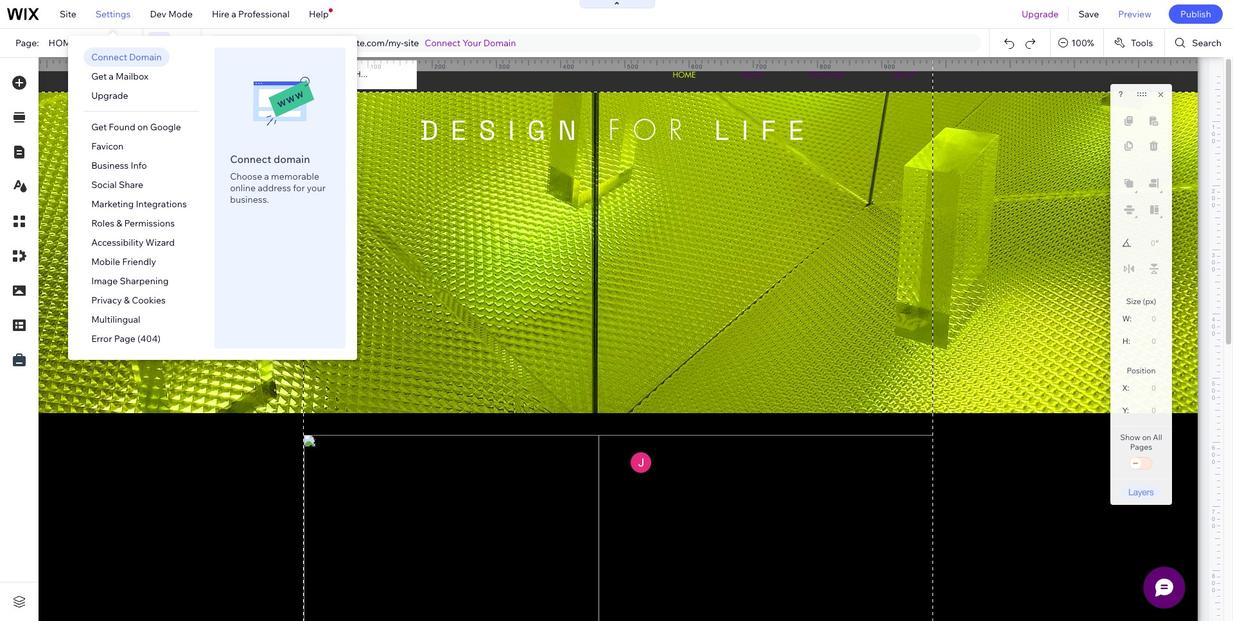 Task type: locate. For each thing, give the bounding box(es) containing it.
connect for domain
[[230, 153, 271, 166]]

2 horizontal spatial a
[[264, 171, 269, 182]]

2 vertical spatial a
[[264, 171, 269, 182]]

upgrade up 100% button
[[1022, 8, 1059, 20]]

1 horizontal spatial connect
[[230, 153, 271, 166]]

get
[[91, 71, 107, 82], [91, 121, 107, 133]]

business
[[91, 160, 129, 172]]

0 vertical spatial on
[[137, 121, 148, 133]]

a right choose
[[264, 171, 269, 182]]

1 horizontal spatial a
[[231, 8, 236, 20]]

? button
[[1119, 90, 1123, 99]]

1 horizontal spatial &
[[124, 295, 130, 306]]

connect up choose
[[230, 153, 271, 166]]

1 vertical spatial upgrade
[[91, 90, 128, 102]]

1 vertical spatial a
[[109, 71, 114, 82]]

1 vertical spatial get
[[91, 121, 107, 133]]

0 horizontal spatial on
[[137, 121, 148, 133]]

pages
[[1131, 443, 1153, 452]]

200
[[435, 63, 446, 70]]

0 vertical spatial get
[[91, 71, 107, 82]]

700
[[756, 63, 767, 70]]

found
[[109, 121, 135, 133]]

&
[[116, 218, 122, 229], [124, 295, 130, 306]]

1 vertical spatial domain
[[129, 51, 162, 63]]

show on all pages
[[1121, 433, 1163, 452]]

get a mailbox
[[91, 71, 148, 82]]

on right the 'found'
[[137, 121, 148, 133]]

preview button
[[1109, 0, 1162, 28]]

1 vertical spatial on
[[1143, 433, 1152, 443]]

1 horizontal spatial on
[[1143, 433, 1152, 443]]

°
[[1156, 239, 1159, 248]]

0 horizontal spatial a
[[109, 71, 114, 82]]

privacy
[[91, 295, 122, 306]]

on
[[137, 121, 148, 133], [1143, 433, 1152, 443]]

memorable
[[271, 171, 319, 182]]

domain up 300
[[484, 37, 516, 49]]

0 horizontal spatial upgrade
[[91, 90, 128, 102]]

mailbox
[[116, 71, 148, 82]]

a for professional
[[231, 8, 236, 20]]

get up favicon
[[91, 121, 107, 133]]

None text field
[[1138, 235, 1156, 252], [1137, 310, 1162, 328], [1136, 402, 1162, 420], [1138, 235, 1156, 252], [1137, 310, 1162, 328], [1136, 402, 1162, 420]]

2 vertical spatial connect
[[230, 153, 271, 166]]

hire
[[212, 8, 229, 20]]

0 vertical spatial upgrade
[[1022, 8, 1059, 20]]

on inside show on all pages
[[1143, 433, 1152, 443]]

800
[[820, 63, 832, 70]]

(404)
[[137, 333, 161, 345]]

search
[[1193, 37, 1222, 49]]

info
[[131, 160, 147, 172]]

& down image sharpening
[[124, 295, 130, 306]]

2 get from the top
[[91, 121, 107, 133]]

a left mailbox
[[109, 71, 114, 82]]

https://jamespeterson1902.wixsite.com/my-site connect your domain
[[221, 37, 516, 49]]

professional
[[238, 8, 290, 20]]

business info
[[91, 160, 147, 172]]

2 horizontal spatial connect
[[425, 37, 461, 49]]

?
[[1119, 90, 1123, 99]]

& right "roles"
[[116, 218, 122, 229]]

& for privacy
[[124, 295, 130, 306]]

accessibility
[[91, 237, 144, 249]]

your
[[307, 182, 326, 194]]

1 vertical spatial connect
[[91, 51, 127, 63]]

accessibility wizard
[[91, 237, 175, 249]]

position
[[1127, 366, 1156, 376]]

social
[[91, 179, 117, 191]]

share
[[119, 179, 143, 191]]

social share
[[91, 179, 143, 191]]

0 horizontal spatial &
[[116, 218, 122, 229]]

0 horizontal spatial domain
[[129, 51, 162, 63]]

page
[[114, 333, 135, 345]]

marketing
[[91, 199, 134, 210]]

1 horizontal spatial domain
[[484, 37, 516, 49]]

0 vertical spatial domain
[[484, 37, 516, 49]]

None text field
[[1137, 333, 1162, 350], [1136, 380, 1162, 397], [1137, 333, 1162, 350], [1136, 380, 1162, 397]]

a inside the connect domain choose a memorable online address for your business.
[[264, 171, 269, 182]]

1 horizontal spatial upgrade
[[1022, 8, 1059, 20]]

connect
[[425, 37, 461, 49], [91, 51, 127, 63], [230, 153, 271, 166]]

(px)
[[1143, 297, 1157, 306]]

0 horizontal spatial connect
[[91, 51, 127, 63]]

domain up mailbox
[[129, 51, 162, 63]]

upgrade down get a mailbox
[[91, 90, 128, 102]]

site
[[404, 37, 419, 49]]

0 vertical spatial &
[[116, 218, 122, 229]]

integrations
[[136, 199, 187, 210]]

hire a professional
[[212, 8, 290, 20]]

on left all
[[1143, 433, 1152, 443]]

image
[[91, 276, 118, 287]]

0 vertical spatial a
[[231, 8, 236, 20]]

connect up get a mailbox
[[91, 51, 127, 63]]

privacy & cookies
[[91, 295, 166, 306]]

connect inside the connect domain choose a memorable online address for your business.
[[230, 153, 271, 166]]

1 get from the top
[[91, 71, 107, 82]]

get left mailbox
[[91, 71, 107, 82]]

a
[[231, 8, 236, 20], [109, 71, 114, 82], [264, 171, 269, 182]]

for
[[293, 182, 305, 194]]

a right hire
[[231, 8, 236, 20]]

online
[[230, 182, 256, 194]]

connect up 200
[[425, 37, 461, 49]]

all
[[1153, 433, 1163, 443]]

400
[[563, 63, 575, 70]]

domain
[[274, 153, 310, 166]]

business.
[[230, 194, 269, 206]]

100%
[[1072, 37, 1095, 49]]

upgrade
[[1022, 8, 1059, 20], [91, 90, 128, 102]]

dev mode
[[150, 8, 193, 20]]

mode
[[168, 8, 193, 20]]

get found on google
[[91, 121, 181, 133]]

domain
[[484, 37, 516, 49], [129, 51, 162, 63]]

300
[[499, 63, 510, 70]]

switch
[[1129, 456, 1155, 474]]

1 vertical spatial &
[[124, 295, 130, 306]]



Task type: describe. For each thing, give the bounding box(es) containing it.
home
[[49, 37, 76, 49]]

publish
[[1181, 8, 1212, 20]]

100
[[370, 63, 382, 70]]

friendly
[[122, 256, 156, 268]]

mobile
[[91, 256, 120, 268]]

favicon
[[91, 141, 124, 152]]

connect domain
[[91, 51, 162, 63]]

settings
[[96, 8, 131, 20]]

permissions
[[124, 218, 175, 229]]

choose
[[230, 171, 262, 182]]

wizard
[[146, 237, 175, 249]]

roles
[[91, 218, 114, 229]]

layers
[[1129, 487, 1154, 498]]

dev
[[150, 8, 166, 20]]

tools button
[[1104, 29, 1165, 57]]

error
[[91, 333, 112, 345]]

connect for domain
[[91, 51, 127, 63]]

connect domain choose a memorable online address for your business.
[[230, 153, 326, 206]]

layers button
[[1121, 486, 1162, 499]]

100% button
[[1051, 29, 1104, 57]]

500
[[627, 63, 639, 70]]

show
[[1121, 433, 1141, 443]]

x:
[[1123, 384, 1130, 393]]

marketing integrations
[[91, 199, 187, 210]]

sharpening
[[120, 276, 169, 287]]

preview
[[1119, 8, 1152, 20]]

h:
[[1123, 337, 1131, 346]]

0 vertical spatial connect
[[425, 37, 461, 49]]

mobile friendly
[[91, 256, 156, 268]]

900
[[884, 63, 896, 70]]

site
[[60, 8, 76, 20]]

& for roles
[[116, 218, 122, 229]]

save
[[1079, 8, 1099, 20]]

size
[[1127, 297, 1142, 306]]

your
[[463, 37, 482, 49]]

help
[[309, 8, 329, 20]]

y:
[[1123, 407, 1129, 416]]

image sharpening
[[91, 276, 169, 287]]

a for mailbox
[[109, 71, 114, 82]]

error page (404)
[[91, 333, 161, 345]]

cookies
[[132, 295, 166, 306]]

size (px)
[[1127, 297, 1157, 306]]

address
[[258, 182, 291, 194]]

get for get found on google
[[91, 121, 107, 133]]

tools
[[1131, 37, 1153, 49]]

https://jamespeterson1902.wixsite.com/my-
[[221, 37, 404, 49]]

roles & permissions
[[91, 218, 175, 229]]

publish button
[[1169, 4, 1223, 24]]

google
[[150, 121, 181, 133]]

600
[[692, 63, 703, 70]]

search button
[[1166, 29, 1234, 57]]

multilingual
[[91, 314, 140, 326]]

get for get a mailbox
[[91, 71, 107, 82]]

save button
[[1069, 0, 1109, 28]]

w:
[[1123, 315, 1132, 324]]



Task type: vqa. For each thing, say whether or not it's contained in the screenshot.
the left &
yes



